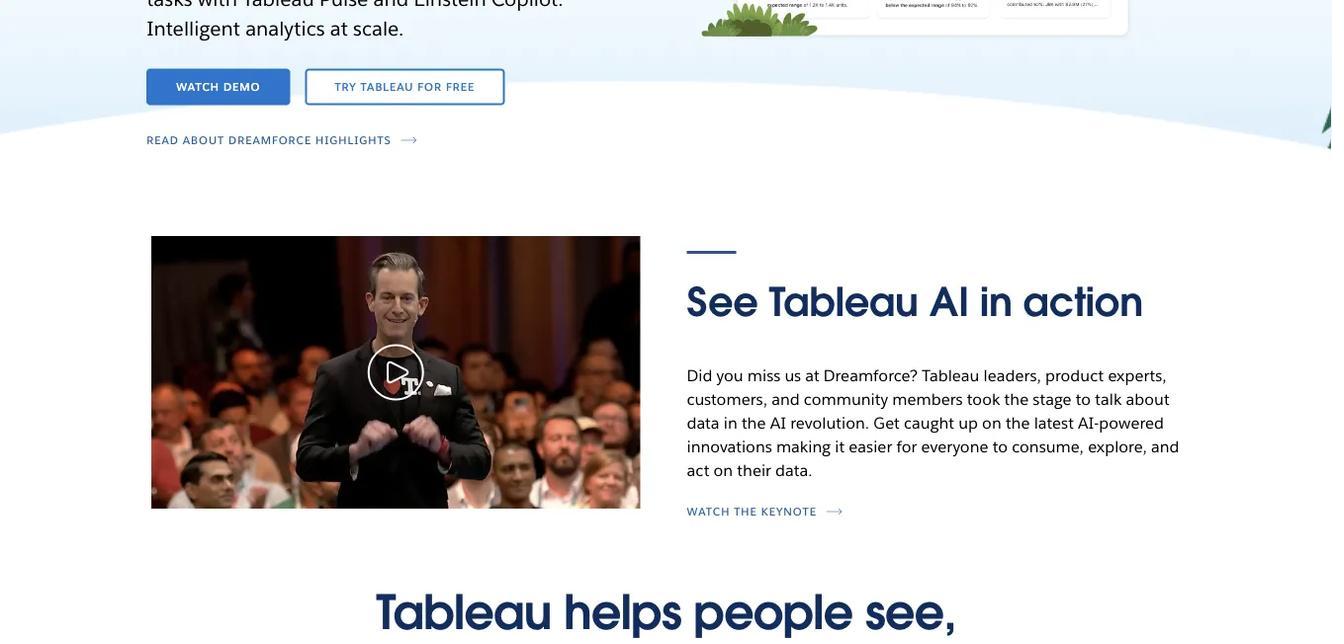 Task type: describe. For each thing, give the bounding box(es) containing it.
data
[[687, 413, 720, 433]]

act
[[687, 460, 710, 481]]

did you miss us at dreamforce? tableau leaders, product experts, customers, and community members took the stage to talk about data in the ai revolution. get caught up on the latest ai-powered innovations making it easier for everyone to consume, explore, and act on their data.
[[687, 365, 1180, 481]]

it
[[835, 437, 845, 457]]

read about dreamforce highlights link
[[147, 133, 421, 147]]

try tableau for free link
[[305, 69, 505, 105]]

did
[[687, 365, 713, 386]]

tableau inside did you miss us at dreamforce? tableau leaders, product experts, customers, and community members took the stage to talk about data in the ai revolution. get caught up on the latest ai-powered innovations making it easier for everyone to consume, explore, and act on their data.
[[922, 365, 980, 386]]

try
[[335, 80, 357, 94]]

see tableau ai in action
[[687, 277, 1143, 328]]

members
[[892, 389, 963, 409]]

ai inside did you miss us at dreamforce? tableau leaders, product experts, customers, and community members took the stage to talk about data in the ai revolution. get caught up on the latest ai-powered innovations making it easier for everyone to consume, explore, and act on their data.
[[770, 413, 786, 433]]

for inside did you miss us at dreamforce? tableau leaders, product experts, customers, and community members took the stage to talk about data in the ai revolution. get caught up on the latest ai-powered innovations making it easier for everyone to consume, explore, and act on their data.
[[897, 437, 917, 457]]

keynote
[[761, 505, 817, 519]]

community
[[804, 389, 888, 409]]

talk
[[1095, 389, 1122, 409]]

everyone
[[921, 437, 989, 457]]

the up innovations
[[742, 413, 766, 433]]

us
[[785, 365, 801, 386]]

0 vertical spatial and
[[772, 389, 800, 409]]

get
[[874, 413, 900, 433]]

0 vertical spatial in
[[980, 277, 1013, 328]]

watch for watch demo
[[176, 80, 220, 94]]

watch the keynote
[[687, 505, 817, 519]]

0 horizontal spatial to
[[993, 437, 1008, 457]]

about
[[183, 133, 225, 147]]

leaders,
[[984, 365, 1041, 386]]

powered
[[1099, 413, 1164, 433]]

customers,
[[687, 389, 768, 409]]

about
[[1126, 389, 1170, 409]]

0 vertical spatial for
[[418, 80, 442, 94]]

read
[[147, 133, 179, 147]]

tableau for see
[[769, 277, 919, 328]]

up
[[959, 413, 978, 433]]

you
[[717, 365, 743, 386]]

in inside did you miss us at dreamforce? tableau leaders, product experts, customers, and community members took the stage to talk about data in the ai revolution. get caught up on the latest ai-powered innovations making it easier for everyone to consume, explore, and act on their data.
[[724, 413, 738, 433]]

demo
[[223, 80, 260, 94]]

stage
[[1033, 389, 1072, 409]]

took
[[967, 389, 1000, 409]]

their
[[737, 460, 771, 481]]

0 vertical spatial on
[[982, 413, 1002, 433]]

dreamforce
[[229, 133, 312, 147]]

0 vertical spatial ai
[[929, 277, 969, 328]]

dreamforce?
[[824, 365, 918, 386]]

consume,
[[1012, 437, 1084, 457]]

explore,
[[1088, 437, 1147, 457]]

innovations
[[687, 437, 772, 457]]



Task type: locate. For each thing, give the bounding box(es) containing it.
0 horizontal spatial for
[[418, 80, 442, 94]]

on
[[982, 413, 1002, 433], [714, 460, 733, 481]]

1 vertical spatial watch
[[687, 505, 730, 519]]

see
[[687, 277, 758, 328]]

the down leaders,
[[1005, 389, 1029, 409]]

on down innovations
[[714, 460, 733, 481]]

caught
[[904, 413, 955, 433]]

watch
[[176, 80, 220, 94], [687, 505, 730, 519]]

1 vertical spatial in
[[724, 413, 738, 433]]

in up innovations
[[724, 413, 738, 433]]

1 horizontal spatial for
[[897, 437, 917, 457]]

1 horizontal spatial watch
[[687, 505, 730, 519]]

product
[[1046, 365, 1104, 386]]

0 vertical spatial tableau
[[361, 80, 414, 94]]

1 vertical spatial ai
[[770, 413, 786, 433]]

watch demo link
[[147, 69, 290, 105]]

1 horizontal spatial on
[[982, 413, 1002, 433]]

1 vertical spatial on
[[714, 460, 733, 481]]

2 horizontal spatial tableau
[[922, 365, 980, 386]]

tableau up members on the bottom
[[922, 365, 980, 386]]

revolution.
[[791, 413, 870, 433]]

watch demo
[[176, 80, 260, 94]]

easier
[[849, 437, 892, 457]]

to
[[1076, 389, 1091, 409], [993, 437, 1008, 457]]

1 horizontal spatial and
[[1151, 437, 1180, 457]]

to right everyone
[[993, 437, 1008, 457]]

0 vertical spatial to
[[1076, 389, 1091, 409]]

ai
[[929, 277, 969, 328], [770, 413, 786, 433]]

the down the their
[[734, 505, 757, 519]]

for
[[418, 80, 442, 94], [897, 437, 917, 457]]

and down us at the right bottom of the page
[[772, 389, 800, 409]]

tableau right try
[[361, 80, 414, 94]]

read about dreamforce highlights
[[147, 133, 391, 147]]

and
[[772, 389, 800, 409], [1151, 437, 1180, 457]]

watch for watch the keynote
[[687, 505, 730, 519]]

1 horizontal spatial tableau
[[769, 277, 919, 328]]

for left free
[[418, 80, 442, 94]]

watch the keynote link
[[687, 505, 846, 519]]

1 vertical spatial tableau
[[769, 277, 919, 328]]

watch left the demo
[[176, 80, 220, 94]]

0 horizontal spatial ai
[[770, 413, 786, 433]]

making
[[776, 437, 831, 457]]

1 horizontal spatial ai
[[929, 277, 969, 328]]

tableau up "dreamforce?"
[[769, 277, 919, 328]]

latest
[[1034, 413, 1074, 433]]

for down get
[[897, 437, 917, 457]]

2 vertical spatial tableau
[[922, 365, 980, 386]]

on right up
[[982, 413, 1002, 433]]

highlights
[[316, 133, 391, 147]]

the
[[1005, 389, 1029, 409], [742, 413, 766, 433], [1006, 413, 1030, 433], [734, 505, 757, 519]]

to up ai-
[[1076, 389, 1091, 409]]

action
[[1023, 277, 1143, 328]]

0 vertical spatial watch
[[176, 80, 220, 94]]

0 horizontal spatial tableau
[[361, 80, 414, 94]]

at
[[805, 365, 820, 386]]

try tableau for free
[[335, 80, 475, 94]]

data.
[[776, 460, 813, 481]]

ai-
[[1078, 413, 1099, 433]]

watch down act at the bottom right of the page
[[687, 505, 730, 519]]

in up leaders,
[[980, 277, 1013, 328]]

ryan aytay speaking at dreamforce 2023 image
[[152, 236, 640, 510]]

0 horizontal spatial in
[[724, 413, 738, 433]]

miss
[[748, 365, 781, 386]]

and down powered in the right of the page
[[1151, 437, 1180, 457]]

the left latest
[[1006, 413, 1030, 433]]

1 vertical spatial and
[[1151, 437, 1180, 457]]

0 horizontal spatial and
[[772, 389, 800, 409]]

tableau
[[361, 80, 414, 94], [769, 277, 919, 328], [922, 365, 980, 386]]

tableau for try
[[361, 80, 414, 94]]

0 horizontal spatial watch
[[176, 80, 220, 94]]

free
[[446, 80, 475, 94]]

composite image of tableau pulse product screen shot, ambassadors, and viz art image
[[677, 0, 1186, 84]]

1 horizontal spatial to
[[1076, 389, 1091, 409]]

1 vertical spatial to
[[993, 437, 1008, 457]]

experts,
[[1108, 365, 1167, 386]]

1 horizontal spatial in
[[980, 277, 1013, 328]]

1 vertical spatial for
[[897, 437, 917, 457]]

in
[[980, 277, 1013, 328], [724, 413, 738, 433]]

0 horizontal spatial on
[[714, 460, 733, 481]]



Task type: vqa. For each thing, say whether or not it's contained in the screenshot.
third menu toggle image from the right
no



